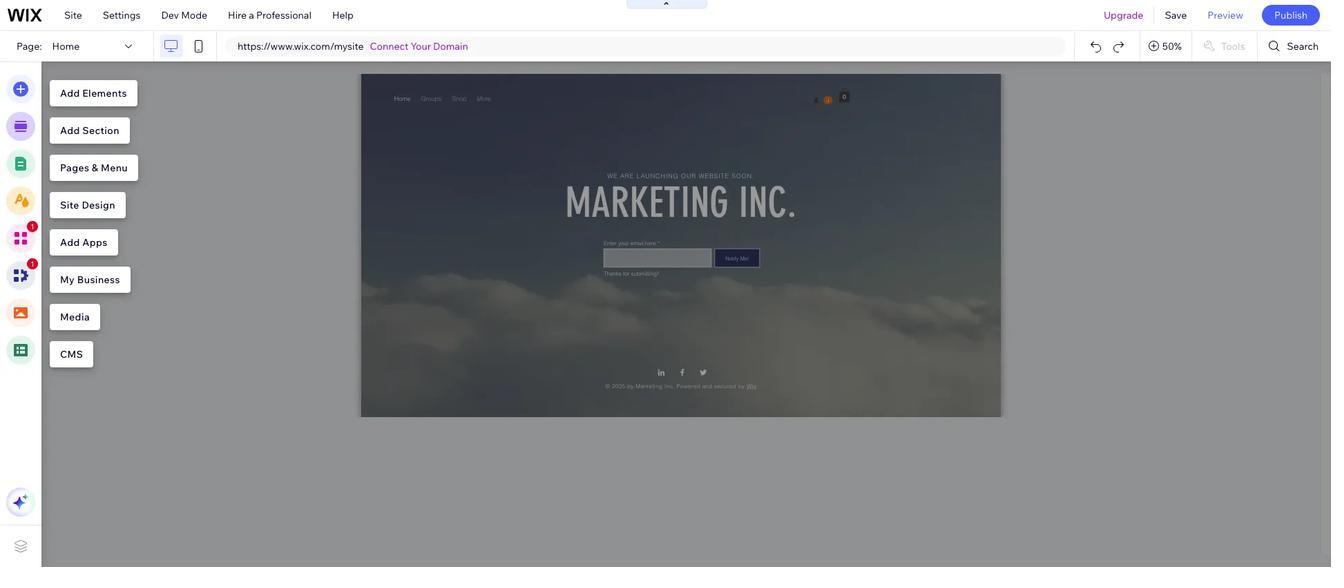 Task type: locate. For each thing, give the bounding box(es) containing it.
menu
[[101, 162, 128, 174]]

publish button
[[1262, 5, 1320, 26]]

elements
[[82, 87, 127, 99]]

mode
[[181, 9, 207, 21]]

add left section
[[60, 124, 80, 137]]

1 vertical spatial site
[[60, 199, 79, 211]]

site
[[64, 9, 82, 21], [60, 199, 79, 211]]

add left apps
[[60, 236, 80, 249]]

add for add elements
[[60, 87, 80, 99]]

home
[[52, 40, 80, 53]]

1 vertical spatial 1
[[30, 260, 35, 268]]

settings
[[103, 9, 141, 21]]

search button
[[1258, 31, 1331, 61]]

my
[[60, 274, 75, 286]]

0 vertical spatial 1
[[30, 222, 35, 231]]

site left design in the top left of the page
[[60, 199, 79, 211]]

2 vertical spatial add
[[60, 236, 80, 249]]

2 1 button from the top
[[6, 258, 38, 290]]

https://www.wix.com/mysite
[[238, 40, 364, 53]]

add section
[[60, 124, 119, 137]]

1 button left add apps
[[6, 221, 38, 253]]

pages
[[60, 162, 89, 174]]

1 vertical spatial add
[[60, 124, 80, 137]]

0 vertical spatial site
[[64, 9, 82, 21]]

site for site
[[64, 9, 82, 21]]

professional
[[256, 9, 311, 21]]

tools
[[1221, 40, 1245, 53]]

add
[[60, 87, 80, 99], [60, 124, 80, 137], [60, 236, 80, 249]]

hire
[[228, 9, 247, 21]]

publish
[[1275, 9, 1308, 21]]

site up the home
[[64, 9, 82, 21]]

help
[[332, 9, 354, 21]]

preview button
[[1198, 0, 1254, 30]]

search
[[1287, 40, 1319, 53]]

pages & menu
[[60, 162, 128, 174]]

1 button for my
[[6, 258, 38, 290]]

0 vertical spatial 1 button
[[6, 221, 38, 253]]

save
[[1165, 9, 1187, 21]]

1 add from the top
[[60, 87, 80, 99]]

1 vertical spatial 1 button
[[6, 258, 38, 290]]

1 button
[[6, 221, 38, 253], [6, 258, 38, 290]]

2 add from the top
[[60, 124, 80, 137]]

1 1 from the top
[[30, 222, 35, 231]]

save button
[[1155, 0, 1198, 30]]

2 1 from the top
[[30, 260, 35, 268]]

your
[[411, 40, 431, 53]]

1
[[30, 222, 35, 231], [30, 260, 35, 268]]

my business
[[60, 274, 120, 286]]

hire a professional
[[228, 9, 311, 21]]

dev
[[161, 9, 179, 21]]

dev mode
[[161, 9, 207, 21]]

section
[[82, 124, 119, 137]]

0 vertical spatial add
[[60, 87, 80, 99]]

1 1 button from the top
[[6, 221, 38, 253]]

3 add from the top
[[60, 236, 80, 249]]

add left elements
[[60, 87, 80, 99]]

add apps
[[60, 236, 107, 249]]

upgrade
[[1104, 9, 1144, 21]]

1 button left my at the left of page
[[6, 258, 38, 290]]



Task type: describe. For each thing, give the bounding box(es) containing it.
site design
[[60, 199, 115, 211]]

1 button for add
[[6, 221, 38, 253]]

&
[[92, 162, 98, 174]]

media
[[60, 311, 90, 323]]

add for add apps
[[60, 236, 80, 249]]

1 for my
[[30, 260, 35, 268]]

connect
[[370, 40, 409, 53]]

50%
[[1163, 40, 1182, 53]]

add elements
[[60, 87, 127, 99]]

preview
[[1208, 9, 1244, 21]]

add for add section
[[60, 124, 80, 137]]

https://www.wix.com/mysite connect your domain
[[238, 40, 468, 53]]

site for site design
[[60, 199, 79, 211]]

apps
[[82, 236, 107, 249]]

1 for add
[[30, 222, 35, 231]]

tools button
[[1192, 31, 1258, 61]]

50% button
[[1141, 31, 1192, 61]]

design
[[82, 199, 115, 211]]

cms
[[60, 348, 83, 361]]

domain
[[433, 40, 468, 53]]

a
[[249, 9, 254, 21]]

business
[[77, 274, 120, 286]]



Task type: vqa. For each thing, say whether or not it's contained in the screenshot.
Add Elements button
no



